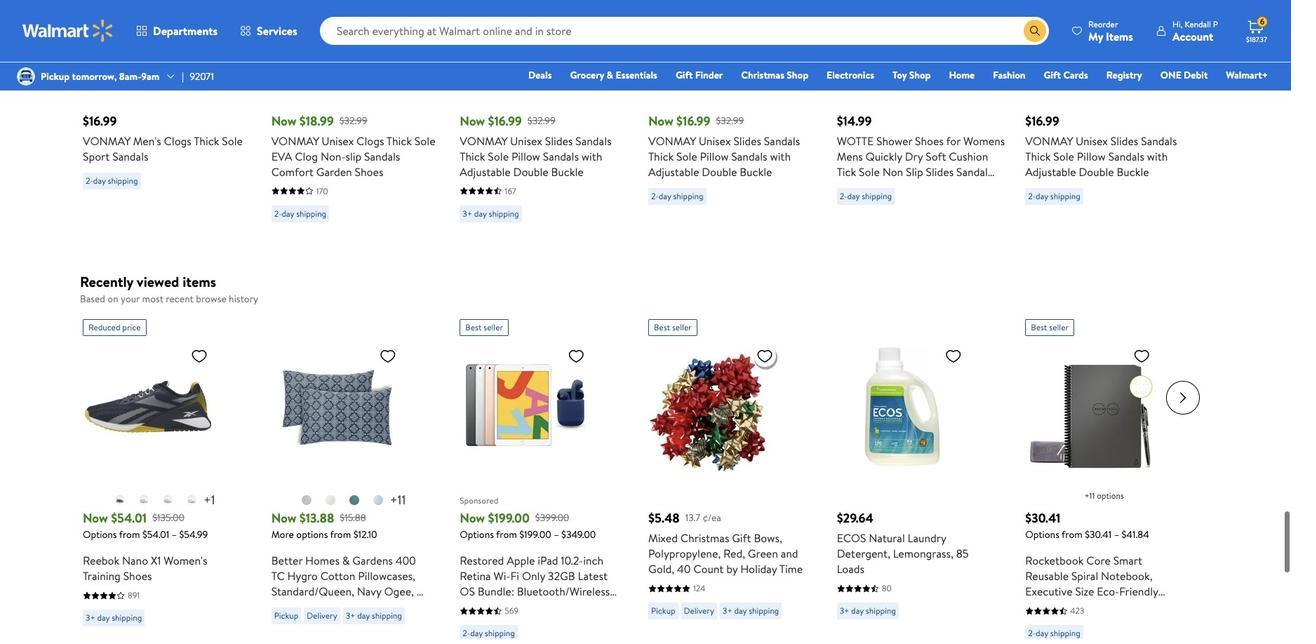 Task type: vqa. For each thing, say whether or not it's contained in the screenshot.
Ohuhu Markers LINK
no



Task type: describe. For each thing, give the bounding box(es) containing it.
available in additional 11 variants element
[[390, 492, 406, 509]]

detergent,
[[837, 546, 891, 562]]

shoes inside $14.99 wotte shower shoes for womens mens quickly dry soft cushion tick sole non slip slides sandal sandals bathroom indoor outdoor home
[[915, 133, 944, 149]]

home link
[[943, 67, 981, 83]]

2 buckle from the left
[[740, 164, 772, 180]]

hi, kendall p account
[[1173, 18, 1218, 44]]

options inside the $30.41 options from $30.41 – $41.84
[[1026, 528, 1060, 542]]

shoes inside now $18.99 $32.99 vonmay unisex clogs thick sole eva clog non-slip sandals comfort garden shoes
[[355, 164, 384, 180]]

$135.00
[[152, 511, 185, 525]]

recently viewed items based on your most recent browse history
[[80, 272, 258, 306]]

3+ day shipping down 80
[[840, 605, 896, 617]]

from inside the now $13.88 $15.88 more options from $12.10
[[330, 528, 351, 542]]

(refurbished)
[[500, 615, 566, 631]]

0 vertical spatial home
[[949, 68, 975, 82]]

pen
[[1161, 600, 1179, 615]]

$12.10
[[353, 528, 377, 542]]

x1
[[151, 553, 161, 569]]

now inside now $18.99 $32.99 vonmay unisex clogs thick sole eva clog non-slip sandals comfort garden shoes
[[271, 112, 297, 130]]

2 inside restored apple ipad 10.2-inch retina wi-fi only 32gb latest os bundle: bluetooth/wireless airbuds by certified 2 day express (refurbished)
[[561, 600, 567, 615]]

$349.00
[[562, 528, 596, 542]]

569
[[505, 605, 519, 617]]

finder
[[695, 68, 723, 82]]

Walmart Site-Wide search field
[[320, 17, 1049, 45]]

better
[[271, 553, 303, 569]]

hygro
[[287, 569, 318, 584]]

pickup tomorrow, 8am-9am
[[41, 69, 160, 83]]

bows,
[[754, 531, 782, 546]]

now $18.99 $32.99 vonmay unisex clogs thick sole eva clog non-slip sandals comfort garden shoes
[[271, 112, 436, 180]]

browse
[[196, 292, 227, 306]]

2 pillow from the left
[[700, 149, 729, 164]]

+11 for +11 options
[[1085, 490, 1095, 502]]

pickup for $5.48
[[651, 605, 676, 617]]

womens
[[964, 133, 1005, 149]]

electronics
[[827, 68, 875, 82]]

spiral
[[1072, 569, 1099, 584]]

restored apple ipad 10.2-inch retina wi-fi only 32gb latest os bundle: bluetooth/wireless airbuds by certified 2 day express (refurbished)
[[460, 553, 610, 631]]

next slide for recently viewed items list image
[[1166, 381, 1200, 415]]

day
[[570, 600, 589, 615]]

tick
[[837, 164, 856, 180]]

departments button
[[125, 14, 229, 48]]

toy
[[893, 68, 907, 82]]

2- for now $16.99 $32.99 vonmay unisex slides sandals thick sole pillow sandals with adjustable double buckle
[[651, 190, 659, 202]]

pickup for now $13.88
[[274, 610, 298, 622]]

sandals inside now $18.99 $32.99 vonmay unisex clogs thick sole eva clog non-slip sandals comfort garden shoes
[[364, 149, 400, 164]]

$13.88
[[300, 510, 334, 527]]

gift cards link
[[1038, 67, 1095, 83]]

pillowcases,
[[358, 569, 415, 584]]

clogs inside $16.99 vonmay men's clogs thick sole sport sandals
[[164, 133, 192, 149]]

green
[[748, 546, 778, 562]]

2 double from the left
[[702, 164, 737, 180]]

account
[[1173, 28, 1214, 44]]

0 horizontal spatial pickup
[[41, 69, 70, 83]]

sole inside $14.99 wotte shower shoes for womens mens quickly dry soft cushion tick sole non slip slides sandal sandals bathroom indoor outdoor home
[[859, 164, 880, 180]]

vonmay inside $16.99 vonmay unisex slides sandals thick sole pillow sandals with adjustable double buckle
[[1026, 133, 1073, 149]]

with inside $16.99 vonmay unisex slides sandals thick sole pillow sandals with adjustable double buckle
[[1147, 149, 1168, 164]]

non
[[883, 164, 903, 180]]

pillow inside $16.99 vonmay unisex slides sandals thick sole pillow sandals with adjustable double buckle
[[1077, 149, 1106, 164]]

christmas inside $5.48 13.7 ¢/ea mixed christmas gift bows, polypropylene, red, green and gold, 40 count by holiday time
[[681, 531, 730, 546]]

$54.99
[[179, 528, 208, 542]]

ipad
[[538, 553, 558, 569]]

1 vertical spatial $199.00
[[520, 528, 552, 542]]

thick inside $16.99 vonmay men's clogs thick sole sport sandals
[[194, 133, 219, 149]]

gift finder
[[676, 68, 723, 82]]

0 vertical spatial &
[[607, 68, 613, 82]]

bathroom
[[876, 180, 924, 195]]

3+ day shipping down 167
[[463, 208, 519, 220]]

nano
[[122, 553, 148, 569]]

3 $32.99 from the left
[[716, 113, 744, 128]]

best seller for $30.41
[[1031, 322, 1069, 334]]

$32.99 for now $18.99
[[340, 113, 367, 128]]

airbuds
[[460, 600, 497, 615]]

sport
[[83, 149, 110, 164]]

latest
[[578, 569, 608, 584]]

2- for $16.99 vonmay men's clogs thick sole sport sandals
[[86, 175, 93, 187]]

$18.99
[[300, 112, 334, 130]]

wotte shower shoes for womens mens quickly dry soft cushion tick sole non slip slides sandal sandals bathroom indoor outdoor home image
[[837, 0, 968, 75]]

cushion
[[949, 149, 988, 164]]

price
[[122, 322, 141, 334]]

1 vonmay unisex slides sandals thick sole pillow sandals with adjustable double buckle image from the left
[[460, 0, 590, 75]]

ftwr white / true grey 1 / reebok rubber gum-01 image
[[186, 495, 197, 506]]

natural
[[869, 531, 905, 546]]

search icon image
[[1030, 25, 1041, 36]]

shop for toy shop
[[909, 68, 931, 82]]

now $54.01 $135.00 options from $54.01 – $54.99
[[83, 510, 208, 542]]

product group containing now $199.00
[[460, 314, 618, 639]]

add to favorites list, better homes & gardens 400 tc hygro cotton pillowcases, standard/queen, navy ogee, 2 piece image
[[379, 348, 396, 365]]

kendall
[[1185, 18, 1211, 30]]

6
[[1260, 16, 1265, 28]]

ecos natural laundry detergent, lemongrass, 85 loads image
[[837, 342, 968, 473]]

bluetooth/wireless
[[517, 584, 610, 600]]

buckle inside $16.99 vonmay unisex slides sandals thick sole pillow sandals with adjustable double buckle
[[1117, 164, 1149, 180]]

available in additional 1 variant element
[[204, 492, 215, 509]]

gold,
[[648, 562, 675, 577]]

sponsored now $199.00 $399.00 options from $199.00 – $349.00
[[460, 495, 596, 542]]

cloth,
[[1100, 615, 1129, 631]]

$32.99 for now $16.99
[[528, 113, 556, 128]]

only
[[522, 569, 545, 584]]

adjustable inside $16.99 vonmay unisex slides sandals thick sole pillow sandals with adjustable double buckle
[[1026, 164, 1076, 180]]

85
[[956, 546, 969, 562]]

clogs inside now $18.99 $32.99 vonmay unisex clogs thick sole eva clog non-slip sandals comfort garden shoes
[[357, 133, 384, 149]]

add to favorites list, mixed christmas gift bows, polypropylene, red, green and gold, 40 count by holiday time image
[[757, 348, 773, 365]]

express
[[460, 615, 497, 631]]

women's
[[164, 553, 207, 569]]

grocery
[[570, 68, 604, 82]]

$5.48
[[648, 510, 680, 527]]

2- for $16.99 vonmay unisex slides sandals thick sole pillow sandals with adjustable double buckle
[[1028, 190, 1036, 202]]

$29.64 ecos natural laundry detergent, lemongrass, 85 loads
[[837, 510, 969, 577]]

unisex inside now $18.99 $32.99 vonmay unisex clogs thick sole eva clog non-slip sandals comfort garden shoes
[[322, 133, 354, 149]]

1 with from the left
[[582, 149, 602, 164]]

170
[[316, 185, 328, 197]]

medallion ivory/silver image
[[325, 495, 336, 506]]

$14.99
[[837, 112, 872, 130]]

delivery for $5.48
[[684, 605, 714, 617]]

reebok nano x1 women's training shoes
[[83, 553, 207, 584]]

2 seller from the left
[[672, 322, 692, 334]]

3 unisex from the left
[[699, 133, 731, 149]]

sole inside $16.99 vonmay unisex slides sandals thick sole pillow sandals with adjustable double buckle
[[1054, 149, 1075, 164]]

mens
[[837, 149, 863, 164]]

navy
[[357, 584, 382, 600]]

6 $187.37
[[1246, 16, 1267, 44]]

options inside now $54.01 $135.00 options from $54.01 – $54.99
[[83, 528, 117, 542]]

rocketbook core smart reusable spiral notebook, executive size eco-friendly notebook, 6x8.8, includes 1 pen and microfiber cloth, grey image
[[1026, 342, 1156, 473]]

fi
[[511, 569, 519, 584]]

from inside sponsored now $199.00 $399.00 options from $199.00 – $349.00
[[496, 528, 517, 542]]

thick inside $16.99 vonmay unisex slides sandals thick sole pillow sandals with adjustable double buckle
[[1026, 149, 1051, 164]]

3+ day shipping down holiday
[[723, 605, 779, 617]]

product group containing $30.41
[[1026, 314, 1183, 639]]

2 now $16.99 $32.99 vonmay unisex slides sandals thick sole pillow sandals with adjustable double buckle from the left
[[648, 112, 800, 180]]

wi-
[[494, 569, 511, 584]]

next slide for more items to explore list image
[[1166, 0, 1200, 18]]

certified
[[515, 600, 558, 615]]

product group containing $29.64
[[837, 314, 995, 639]]

2-day shipping for $14.99 wotte shower shoes for womens mens quickly dry soft cushion tick sole non slip slides sandal sandals bathroom indoor outdoor home
[[840, 190, 892, 202]]

9am
[[141, 69, 160, 83]]

$16.99 vonmay unisex slides sandals thick sole pillow sandals with adjustable double buckle
[[1026, 112, 1177, 180]]

$30.41 options from $30.41 – $41.84
[[1026, 510, 1149, 542]]

smart
[[1114, 553, 1143, 569]]

40
[[677, 562, 691, 577]]

| 92071
[[182, 69, 214, 83]]

124
[[693, 583, 706, 595]]

polypropylene,
[[648, 546, 721, 562]]

history
[[229, 292, 258, 306]]

pure grey 1 / hint mint / pure grey 3 image
[[162, 495, 173, 506]]

lemongrass,
[[893, 546, 954, 562]]

items
[[1106, 28, 1133, 44]]

shower
[[877, 133, 913, 149]]

vonmay men's clogs thick sole sport sandals image
[[83, 0, 213, 75]]

gift cards
[[1044, 68, 1088, 82]]

0 vertical spatial $54.01
[[111, 510, 147, 527]]

men's
[[133, 133, 161, 149]]

1 buckle from the left
[[551, 164, 584, 180]]

vonmay inside now $18.99 $32.99 vonmay unisex clogs thick sole eva clog non-slip sandals comfort garden shoes
[[271, 133, 319, 149]]

– inside now $54.01 $135.00 options from $54.01 – $54.99
[[172, 528, 177, 542]]

add to favorites list, restored apple ipad 10.2-inch retina wi-fi only 32gb latest os bundle: bluetooth/wireless airbuds by certified 2 day express (refurbished) image
[[568, 348, 585, 365]]

32gb
[[548, 569, 575, 584]]

2-day shipping for $16.99 vonmay unisex slides sandals thick sole pillow sandals with adjustable double buckle
[[1028, 190, 1081, 202]]

$14.99 wotte shower shoes for womens mens quickly dry soft cushion tick sole non slip slides sandal sandals bathroom indoor outdoor home
[[837, 112, 1005, 211]]

sandals inside $14.99 wotte shower shoes for womens mens quickly dry soft cushion tick sole non slip slides sandal sandals bathroom indoor outdoor home
[[837, 180, 873, 195]]

2 adjustable from the left
[[648, 164, 699, 180]]



Task type: locate. For each thing, give the bounding box(es) containing it.
shipping
[[108, 175, 138, 187], [673, 190, 704, 202], [862, 190, 892, 202], [1051, 190, 1081, 202], [296, 208, 326, 220], [489, 208, 519, 220], [749, 605, 779, 617], [866, 605, 896, 617], [372, 610, 402, 622], [112, 612, 142, 624]]

3+ day shipping down 891
[[86, 612, 142, 624]]

0 horizontal spatial adjustable
[[460, 164, 511, 180]]

1 vertical spatial notebook,
[[1026, 600, 1077, 615]]

thick inside now $18.99 $32.99 vonmay unisex clogs thick sole eva clog non-slip sandals comfort garden shoes
[[387, 133, 412, 149]]

slides inside $16.99 vonmay unisex slides sandals thick sole pillow sandals with adjustable double buckle
[[1111, 133, 1139, 149]]

¢/ea
[[703, 511, 721, 525]]

1 horizontal spatial $32.99
[[528, 113, 556, 128]]

0 vertical spatial $199.00
[[488, 510, 530, 527]]

1 horizontal spatial pickup
[[274, 610, 298, 622]]

1 horizontal spatial shop
[[909, 68, 931, 82]]

$32.99 down finder
[[716, 113, 744, 128]]

1 horizontal spatial gift
[[732, 531, 751, 546]]

1 horizontal spatial &
[[607, 68, 613, 82]]

0 horizontal spatial shop
[[787, 68, 809, 82]]

0 horizontal spatial with
[[582, 149, 602, 164]]

Search search field
[[320, 17, 1049, 45]]

6x8.8,
[[1080, 600, 1109, 615]]

shop for christmas shop
[[787, 68, 809, 82]]

christmas inside christmas shop link
[[741, 68, 785, 82]]

1 horizontal spatial options
[[460, 528, 494, 542]]

unisex inside $16.99 vonmay unisex slides sandals thick sole pillow sandals with adjustable double buckle
[[1076, 133, 1108, 149]]

3 adjustable from the left
[[1026, 164, 1076, 180]]

1 horizontal spatial clogs
[[357, 133, 384, 149]]

0 horizontal spatial double
[[513, 164, 549, 180]]

home inside $14.99 wotte shower shoes for womens mens quickly dry soft cushion tick sole non slip slides sandal sandals bathroom indoor outdoor home
[[837, 195, 867, 211]]

rocketbook
[[1026, 553, 1084, 569]]

 image
[[17, 67, 35, 86]]

services
[[257, 23, 297, 39]]

thick
[[194, 133, 219, 149], [387, 133, 412, 149], [460, 149, 485, 164], [648, 149, 674, 164], [1026, 149, 1051, 164]]

2 horizontal spatial buckle
[[1117, 164, 1149, 180]]

1 vertical spatial $30.41
[[1085, 528, 1112, 542]]

notebook, down reusable
[[1026, 600, 1077, 615]]

0 horizontal spatial seller
[[484, 322, 503, 334]]

0 horizontal spatial christmas
[[681, 531, 730, 546]]

1 clogs from the left
[[164, 133, 192, 149]]

apple
[[507, 553, 535, 569]]

from down the $15.88 on the left bottom
[[330, 528, 351, 542]]

gift for gift finder
[[676, 68, 693, 82]]

1 vertical spatial and
[[1026, 615, 1043, 631]]

0 horizontal spatial notebook,
[[1026, 600, 1077, 615]]

aqua paisley image
[[301, 495, 312, 506]]

$32.99 up the slip
[[340, 113, 367, 128]]

+11 for +11
[[390, 492, 406, 509]]

$199.00 down the $399.00
[[520, 528, 552, 542]]

unisex down $18.99
[[322, 133, 354, 149]]

5 vonmay from the left
[[1026, 133, 1073, 149]]

3 best seller from the left
[[1031, 322, 1069, 334]]

0 vertical spatial and
[[781, 546, 798, 562]]

1 vertical spatial home
[[837, 195, 867, 211]]

0 horizontal spatial $30.41
[[1026, 510, 1061, 527]]

– inside the $30.41 options from $30.41 – $41.84
[[1114, 528, 1120, 542]]

0 horizontal spatial buckle
[[551, 164, 584, 180]]

0 vertical spatial shoes
[[915, 133, 944, 149]]

3 with from the left
[[1147, 149, 1168, 164]]

fashion
[[993, 68, 1026, 82]]

inch
[[583, 553, 604, 569]]

one debit link
[[1154, 67, 1214, 83]]

and inside $5.48 13.7 ¢/ea mixed christmas gift bows, polypropylene, red, green and gold, 40 count by holiday time
[[781, 546, 798, 562]]

2 $16.99 from the left
[[488, 112, 522, 130]]

1 best seller from the left
[[466, 322, 503, 334]]

& right grocery
[[607, 68, 613, 82]]

core
[[1087, 553, 1111, 569]]

2 vertical spatial shoes
[[123, 569, 152, 584]]

one
[[1161, 68, 1182, 82]]

0 horizontal spatial gift
[[676, 68, 693, 82]]

from inside now $54.01 $135.00 options from $54.01 – $54.99
[[119, 528, 140, 542]]

wotte
[[837, 133, 874, 149]]

delivery for now $13.88
[[307, 610, 337, 622]]

2 with from the left
[[770, 149, 791, 164]]

$30.41 up core on the right of the page
[[1085, 528, 1112, 542]]

from inside the $30.41 options from $30.41 – $41.84
[[1062, 528, 1083, 542]]

1 horizontal spatial vonmay unisex slides sandals thick sole pillow sandals with adjustable double buckle image
[[648, 0, 779, 75]]

$30.41 up rocketbook
[[1026, 510, 1061, 527]]

gift left the bows,
[[732, 531, 751, 546]]

now inside sponsored now $199.00 $399.00 options from $199.00 – $349.00
[[460, 510, 485, 527]]

best for $30.41
[[1031, 322, 1047, 334]]

pickup down gold, at the right of page
[[651, 605, 676, 617]]

1 vertical spatial $54.01
[[142, 528, 169, 542]]

0 vertical spatial notebook,
[[1101, 569, 1153, 584]]

3 – from the left
[[1114, 528, 1120, 542]]

$16.99 inside $16.99 vonmay men's clogs thick sole sport sandals
[[83, 112, 117, 130]]

1 horizontal spatial adjustable
[[648, 164, 699, 180]]

gift left finder
[[676, 68, 693, 82]]

0 horizontal spatial clogs
[[164, 133, 192, 149]]

vonmay
[[83, 133, 130, 149], [271, 133, 319, 149], [460, 133, 508, 149], [648, 133, 696, 149], [1026, 133, 1073, 149]]

add to favorites list, ecos natural laundry detergent, lemongrass, 85 loads image
[[945, 348, 962, 365]]

walmart image
[[22, 20, 114, 42]]

+11 options
[[1085, 490, 1124, 502]]

2-day shipping for $16.99 vonmay men's clogs thick sole sport sandals
[[86, 175, 138, 187]]

pickup left "tomorrow,"
[[41, 69, 70, 83]]

$16.99
[[83, 112, 117, 130], [488, 112, 522, 130], [677, 112, 711, 130], [1026, 112, 1060, 130]]

2 horizontal spatial seller
[[1049, 322, 1069, 334]]

1 horizontal spatial pillow
[[700, 149, 729, 164]]

0 horizontal spatial and
[[781, 546, 798, 562]]

vector navy / bright ochre / core black image
[[114, 495, 126, 506]]

2 horizontal spatial shoes
[[915, 133, 944, 149]]

4 $16.99 from the left
[[1026, 112, 1060, 130]]

3+ day shipping down navy
[[346, 610, 402, 622]]

shoes
[[915, 133, 944, 149], [355, 164, 384, 180], [123, 569, 152, 584]]

sole inside now $18.99 $32.99 vonmay unisex clogs thick sole eva clog non-slip sandals comfort garden shoes
[[415, 133, 436, 149]]

– down the $399.00
[[554, 528, 559, 542]]

unisex down finder
[[699, 133, 731, 149]]

notebook,
[[1101, 569, 1153, 584], [1026, 600, 1077, 615]]

1 double from the left
[[513, 164, 549, 180]]

2 $32.99 from the left
[[528, 113, 556, 128]]

1 vertical spatial options
[[296, 528, 328, 542]]

4 unisex from the left
[[1076, 133, 1108, 149]]

ftwr white / semi proud pink / pure grey 2 image
[[138, 495, 150, 506]]

walmart+
[[1226, 68, 1268, 82]]

1 from from the left
[[119, 528, 140, 542]]

vonmay unisex slides sandals thick sole pillow sandals with adjustable double buckle image for now
[[648, 0, 779, 75]]

2 left day
[[561, 600, 567, 615]]

gift finder link
[[670, 67, 729, 83]]

3 pillow from the left
[[1077, 149, 1106, 164]]

gift left cards
[[1044, 68, 1061, 82]]

2-day shipping for now $16.99 $32.99 vonmay unisex slides sandals thick sole pillow sandals with adjustable double buckle
[[651, 190, 704, 202]]

1 horizontal spatial double
[[702, 164, 737, 180]]

2 horizontal spatial best
[[1031, 322, 1047, 334]]

on
[[108, 292, 118, 306]]

2 vonmay unisex slides sandals thick sole pillow sandals with adjustable double buckle image from the left
[[648, 0, 779, 75]]

$15.88
[[340, 511, 366, 525]]

add to favorites list, rocketbook core smart reusable spiral notebook, executive size eco-friendly notebook, 6x8.8, includes 1 pen and microfiber cloth, grey image
[[1134, 348, 1151, 365]]

1 horizontal spatial and
[[1026, 615, 1043, 631]]

3 buckle from the left
[[1117, 164, 1149, 180]]

0 horizontal spatial vonmay unisex slides sandals thick sole pillow sandals with adjustable double buckle image
[[460, 0, 590, 75]]

$32.99 down deals link
[[528, 113, 556, 128]]

1 horizontal spatial 2
[[561, 600, 567, 615]]

2 vonmay from the left
[[271, 133, 319, 149]]

shop left electronics
[[787, 68, 809, 82]]

product group containing $14.99
[[837, 0, 1006, 228]]

seller for $30.41
[[1049, 322, 1069, 334]]

1 seller from the left
[[484, 322, 503, 334]]

2 horizontal spatial options
[[1026, 528, 1060, 542]]

0 horizontal spatial best seller
[[466, 322, 503, 334]]

1 horizontal spatial notebook,
[[1101, 569, 1153, 584]]

size
[[1076, 584, 1094, 600]]

– down $135.00
[[172, 528, 177, 542]]

debit
[[1184, 68, 1208, 82]]

notebook, up includes
[[1101, 569, 1153, 584]]

1 $16.99 from the left
[[83, 112, 117, 130]]

0 horizontal spatial delivery
[[307, 610, 337, 622]]

options up rocketbook
[[1026, 528, 1060, 542]]

from up rocketbook
[[1062, 528, 1083, 542]]

0 vertical spatial christmas
[[741, 68, 785, 82]]

product group containing now $18.99
[[271, 0, 440, 228]]

gift inside gift finder link
[[676, 68, 693, 82]]

slides inside $14.99 wotte shower shoes for womens mens quickly dry soft cushion tick sole non slip slides sandal sandals bathroom indoor outdoor home
[[926, 164, 954, 180]]

1 pillow from the left
[[512, 149, 540, 164]]

training
[[83, 569, 121, 584]]

reorder
[[1089, 18, 1118, 30]]

time
[[780, 562, 803, 577]]

rocketbook core smart reusable spiral notebook, executive size eco-friendly notebook, 6x8.8, includes 1 pen and microfiber cloth, grey
[[1026, 553, 1179, 631]]

by
[[500, 600, 512, 615]]

0 horizontal spatial options
[[83, 528, 117, 542]]

deals link
[[522, 67, 558, 83]]

2 inside "better homes & gardens 400 tc hygro cotton pillowcases, standard/queen, navy ogee, 2 piece"
[[417, 584, 423, 600]]

toy shop
[[893, 68, 931, 82]]

0 horizontal spatial options
[[296, 528, 328, 542]]

and right green
[[781, 546, 798, 562]]

1 now $16.99 $32.99 vonmay unisex slides sandals thick sole pillow sandals with adjustable double buckle from the left
[[460, 112, 612, 180]]

dry
[[905, 149, 923, 164]]

– inside sponsored now $199.00 $399.00 options from $199.00 – $349.00
[[554, 528, 559, 542]]

1 adjustable from the left
[[460, 164, 511, 180]]

laundry
[[908, 531, 947, 546]]

0 horizontal spatial now $16.99 $32.99 vonmay unisex slides sandals thick sole pillow sandals with adjustable double buckle
[[460, 112, 612, 180]]

delivery down 'standard/queen,' on the bottom left of page
[[307, 610, 337, 622]]

seller for sponsored
[[484, 322, 503, 334]]

options inside sponsored now $199.00 $399.00 options from $199.00 – $349.00
[[460, 528, 494, 542]]

double inside $16.99 vonmay unisex slides sandals thick sole pillow sandals with adjustable double buckle
[[1079, 164, 1114, 180]]

recently
[[80, 272, 133, 291]]

sandals inside $16.99 vonmay men's clogs thick sole sport sandals
[[112, 149, 148, 164]]

+11 up the $30.41 options from $30.41 – $41.84
[[1085, 490, 1095, 502]]

christmas right finder
[[741, 68, 785, 82]]

1 unisex from the left
[[322, 133, 354, 149]]

$54.01 down vector navy / bright ochre / core black icon
[[111, 510, 147, 527]]

$399.00
[[535, 511, 569, 525]]

options up the $30.41 options from $30.41 – $41.84
[[1097, 490, 1124, 502]]

unisex down cards
[[1076, 133, 1108, 149]]

& right homes
[[342, 553, 350, 569]]

count
[[694, 562, 724, 577]]

shoes up 891
[[123, 569, 152, 584]]

2 horizontal spatial pillow
[[1077, 149, 1106, 164]]

from up nano
[[119, 528, 140, 542]]

ogee,
[[384, 584, 414, 600]]

pickup
[[41, 69, 70, 83], [651, 605, 676, 617], [274, 610, 298, 622]]

1 vertical spatial christmas
[[681, 531, 730, 546]]

4 vonmay from the left
[[648, 133, 696, 149]]

shop
[[787, 68, 809, 82], [909, 68, 931, 82]]

product group containing $5.48
[[648, 314, 806, 639]]

1 horizontal spatial best seller
[[654, 322, 692, 334]]

3 options from the left
[[1026, 528, 1060, 542]]

0 horizontal spatial 2
[[417, 584, 423, 600]]

+1
[[204, 492, 215, 509]]

$32.99 inside now $18.99 $32.99 vonmay unisex clogs thick sole eva clog non-slip sandals comfort garden shoes
[[340, 113, 367, 128]]

891
[[128, 590, 140, 602]]

and inside the rocketbook core smart reusable spiral notebook, executive size eco-friendly notebook, 6x8.8, includes 1 pen and microfiber cloth, grey
[[1026, 615, 1043, 631]]

best seller
[[466, 322, 503, 334], [654, 322, 692, 334], [1031, 322, 1069, 334]]

product group containing +11
[[271, 314, 429, 639]]

1 horizontal spatial options
[[1097, 490, 1124, 502]]

best seller for sponsored
[[466, 322, 503, 334]]

3 seller from the left
[[1049, 322, 1069, 334]]

reebok nano x1 women's training shoes image
[[83, 342, 213, 473]]

grocery & essentials
[[570, 68, 658, 82]]

better homes & gardens 400 tc hygro cotton pillowcases, standard/queen, navy ogee, 2 piece
[[271, 553, 423, 615]]

1 horizontal spatial –
[[554, 528, 559, 542]]

2 clogs from the left
[[357, 133, 384, 149]]

0 horizontal spatial +11
[[390, 492, 406, 509]]

423
[[1071, 605, 1085, 617]]

0 horizontal spatial home
[[837, 195, 867, 211]]

3 vonmay unisex slides sandals thick sole pillow sandals with adjustable double buckle image from the left
[[1026, 0, 1156, 75]]

$54.01 down $135.00
[[142, 528, 169, 542]]

1 vertical spatial &
[[342, 553, 350, 569]]

teal rain image
[[349, 495, 360, 506]]

registry link
[[1100, 67, 1149, 83]]

shoes right garden
[[355, 164, 384, 180]]

executive
[[1026, 584, 1073, 600]]

2 unisex from the left
[[510, 133, 542, 149]]

pickup down 'standard/queen,' on the bottom left of page
[[274, 610, 298, 622]]

10.2-
[[561, 553, 583, 569]]

1 best from the left
[[466, 322, 482, 334]]

3 best from the left
[[1031, 322, 1047, 334]]

1 horizontal spatial $30.41
[[1085, 528, 1112, 542]]

registry
[[1107, 68, 1142, 82]]

gift inside $5.48 13.7 ¢/ea mixed christmas gift bows, polypropylene, red, green and gold, 40 count by holiday time
[[732, 531, 751, 546]]

$16.99 inside $16.99 vonmay unisex slides sandals thick sole pillow sandals with adjustable double buckle
[[1026, 112, 1060, 130]]

2 horizontal spatial gift
[[1044, 68, 1061, 82]]

1 – from the left
[[172, 528, 177, 542]]

mixed christmas gift bows, polypropylene, red, green and gold, 40 count by holiday time image
[[648, 342, 779, 473]]

0 horizontal spatial $32.99
[[340, 113, 367, 128]]

restored apple ipad 10.2-inch retina wi-fi only 32gb latest os bundle: bluetooth/wireless airbuds by certified 2 day express (refurbished) image
[[460, 342, 590, 473]]

options inside the now $13.88 $15.88 more options from $12.10
[[296, 528, 328, 542]]

sole inside $16.99 vonmay men's clogs thick sole sport sandals
[[222, 133, 243, 149]]

cards
[[1064, 68, 1088, 82]]

slip
[[346, 149, 362, 164]]

2 best from the left
[[654, 322, 670, 334]]

best for sponsored
[[466, 322, 482, 334]]

2 horizontal spatial –
[[1114, 528, 1120, 542]]

80
[[882, 583, 892, 595]]

& inside "better homes & gardens 400 tc hygro cotton pillowcases, standard/queen, navy ogee, 2 piece"
[[342, 553, 350, 569]]

1 horizontal spatial home
[[949, 68, 975, 82]]

red,
[[724, 546, 745, 562]]

92071
[[190, 69, 214, 83]]

eva
[[271, 149, 292, 164]]

3 double from the left
[[1079, 164, 1114, 180]]

electronics link
[[821, 67, 881, 83]]

cotton
[[320, 569, 355, 584]]

options up restored
[[460, 528, 494, 542]]

1 $32.99 from the left
[[340, 113, 367, 128]]

comfort
[[271, 164, 314, 180]]

2 horizontal spatial best seller
[[1031, 322, 1069, 334]]

shop right toy
[[909, 68, 931, 82]]

homes
[[305, 553, 340, 569]]

options down the $13.88
[[296, 528, 328, 542]]

0 horizontal spatial pillow
[[512, 149, 540, 164]]

1 horizontal spatial christmas
[[741, 68, 785, 82]]

$199.00 down sponsored
[[488, 510, 530, 527]]

better homes & gardens 400 tc hygro cotton pillowcases, standard/queen, navy ogee, 2 piece image
[[271, 342, 402, 473]]

0 vertical spatial options
[[1097, 490, 1124, 502]]

400
[[396, 553, 416, 569]]

from up apple
[[496, 528, 517, 542]]

unisex up 167
[[510, 133, 542, 149]]

2 horizontal spatial with
[[1147, 149, 1168, 164]]

1 horizontal spatial now $16.99 $32.99 vonmay unisex slides sandals thick sole pillow sandals with adjustable double buckle
[[648, 112, 800, 180]]

reduced
[[88, 322, 120, 334]]

unisex
[[322, 133, 354, 149], [510, 133, 542, 149], [699, 133, 731, 149], [1076, 133, 1108, 149]]

best
[[466, 322, 482, 334], [654, 322, 670, 334], [1031, 322, 1047, 334]]

more
[[271, 528, 294, 542]]

2 right ogee,
[[417, 584, 423, 600]]

2 – from the left
[[554, 528, 559, 542]]

3 vonmay from the left
[[460, 133, 508, 149]]

2 horizontal spatial vonmay unisex slides sandals thick sole pillow sandals with adjustable double buckle image
[[1026, 0, 1156, 75]]

0 horizontal spatial best
[[466, 322, 482, 334]]

1 horizontal spatial +11
[[1085, 490, 1095, 502]]

product group
[[83, 0, 252, 228], [271, 0, 440, 228], [460, 0, 629, 228], [648, 0, 817, 228], [837, 0, 1006, 228], [1026, 0, 1195, 228], [83, 314, 240, 639], [271, 314, 429, 639], [460, 314, 618, 639], [648, 314, 806, 639], [837, 314, 995, 639], [1026, 314, 1183, 639]]

services button
[[229, 14, 309, 48]]

2 best seller from the left
[[654, 322, 692, 334]]

+11 right blue sheer romance icon
[[390, 492, 406, 509]]

0 horizontal spatial shoes
[[123, 569, 152, 584]]

vonmay inside $16.99 vonmay men's clogs thick sole sport sandals
[[83, 133, 130, 149]]

1 horizontal spatial seller
[[672, 322, 692, 334]]

shoes left for
[[915, 133, 944, 149]]

by
[[727, 562, 738, 577]]

2 from from the left
[[330, 528, 351, 542]]

1 horizontal spatial shoes
[[355, 164, 384, 180]]

1 horizontal spatial best
[[654, 322, 670, 334]]

ecos
[[837, 531, 866, 546]]

delivery down 124
[[684, 605, 714, 617]]

2 horizontal spatial double
[[1079, 164, 1114, 180]]

1 horizontal spatial with
[[770, 149, 791, 164]]

now $13.88 $15.88 more options from $12.10
[[271, 510, 377, 542]]

gift inside gift cards link
[[1044, 68, 1061, 82]]

clogs right men's
[[164, 133, 192, 149]]

– left $41.84
[[1114, 528, 1120, 542]]

$199.00
[[488, 510, 530, 527], [520, 528, 552, 542]]

product group containing +1
[[83, 314, 240, 639]]

3 $16.99 from the left
[[677, 112, 711, 130]]

tomorrow,
[[72, 69, 117, 83]]

clogs right non-
[[357, 133, 384, 149]]

0 horizontal spatial –
[[172, 528, 177, 542]]

based
[[80, 292, 105, 306]]

add to favorites list, reebok nano x1 women's training shoes image
[[191, 348, 208, 365]]

2 shop from the left
[[909, 68, 931, 82]]

vonmay unisex clogs thick sole eva clog non-slip sandals comfort garden shoes image
[[271, 0, 402, 75]]

home left fashion link
[[949, 68, 975, 82]]

2 options from the left
[[460, 528, 494, 542]]

double
[[513, 164, 549, 180], [702, 164, 737, 180], [1079, 164, 1114, 180]]

1 vertical spatial shoes
[[355, 164, 384, 180]]

blue sheer romance image
[[373, 495, 384, 506]]

2 horizontal spatial pickup
[[651, 605, 676, 617]]

2 horizontal spatial adjustable
[[1026, 164, 1076, 180]]

0 vertical spatial $30.41
[[1026, 510, 1061, 527]]

+11
[[1085, 490, 1095, 502], [390, 492, 406, 509]]

1 options from the left
[[83, 528, 117, 542]]

2- for $14.99 wotte shower shoes for womens mens quickly dry soft cushion tick sole non slip slides sandal sandals bathroom indoor outdoor home
[[840, 190, 847, 202]]

2 horizontal spatial $32.99
[[716, 113, 744, 128]]

now
[[271, 112, 297, 130], [460, 112, 485, 130], [648, 112, 674, 130], [83, 510, 108, 527], [271, 510, 297, 527], [460, 510, 485, 527]]

now inside now $54.01 $135.00 options from $54.01 – $54.99
[[83, 510, 108, 527]]

christmas down ¢/ea
[[681, 531, 730, 546]]

holiday
[[741, 562, 777, 577]]

home down tick
[[837, 195, 867, 211]]

1 vonmay from the left
[[83, 133, 130, 149]]

vonmay unisex slides sandals thick sole pillow sandals with adjustable double buckle image
[[460, 0, 590, 75], [648, 0, 779, 75], [1026, 0, 1156, 75]]

vonmay unisex slides sandals thick sole pillow sandals with adjustable double buckle image for $16.99
[[1026, 0, 1156, 75]]

with
[[582, 149, 602, 164], [770, 149, 791, 164], [1147, 149, 1168, 164]]

now inside the now $13.88 $15.88 more options from $12.10
[[271, 510, 297, 527]]

essentials
[[616, 68, 658, 82]]

1 horizontal spatial delivery
[[684, 605, 714, 617]]

day
[[93, 175, 106, 187], [659, 190, 671, 202], [847, 190, 860, 202], [1036, 190, 1049, 202], [282, 208, 294, 220], [474, 208, 487, 220], [734, 605, 747, 617], [851, 605, 864, 617], [357, 610, 370, 622], [97, 612, 110, 624]]

gift for gift cards
[[1044, 68, 1061, 82]]

3 from from the left
[[496, 528, 517, 542]]

1 horizontal spatial buckle
[[740, 164, 772, 180]]

0 horizontal spatial &
[[342, 553, 350, 569]]

my
[[1089, 28, 1103, 44]]

options up reebok
[[83, 528, 117, 542]]

1 shop from the left
[[787, 68, 809, 82]]

and down executive
[[1026, 615, 1043, 631]]

4 from from the left
[[1062, 528, 1083, 542]]

microfiber
[[1046, 615, 1097, 631]]

grocery & essentials link
[[564, 67, 664, 83]]

shoes inside reebok nano x1 women's training shoes
[[123, 569, 152, 584]]

hi,
[[1173, 18, 1183, 30]]

sandals
[[576, 133, 612, 149], [764, 133, 800, 149], [1141, 133, 1177, 149], [112, 149, 148, 164], [364, 149, 400, 164], [543, 149, 579, 164], [732, 149, 768, 164], [1109, 149, 1145, 164], [837, 180, 873, 195]]



